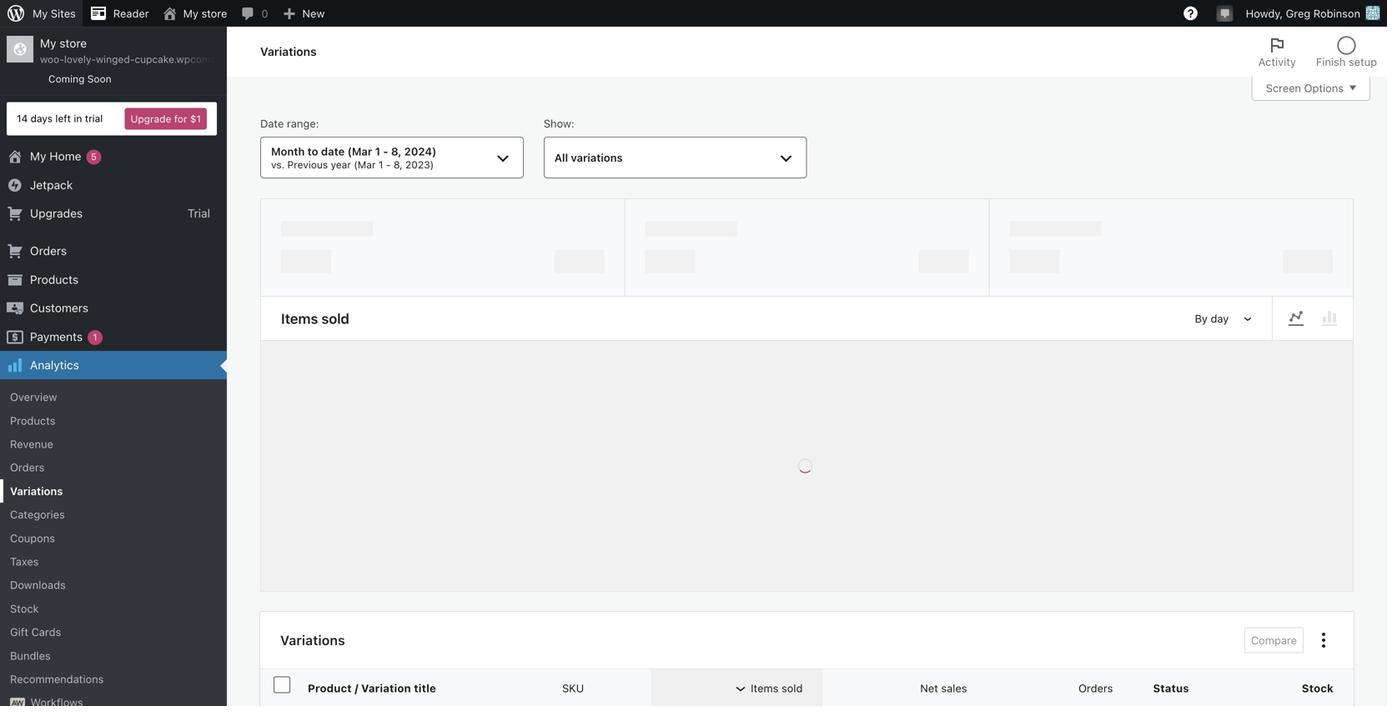 Task type: locate. For each thing, give the bounding box(es) containing it.
2 vertical spatial sold
[[782, 683, 803, 695]]

2 horizontal spatial 0
[[1010, 251, 1020, 271]]

new
[[303, 7, 325, 20]]

0 horizontal spatial 0
[[262, 7, 268, 20]]

upgrade
[[131, 113, 171, 125]]

0 vertical spatial products link
[[0, 266, 227, 294]]

store left 0 'link'
[[202, 7, 227, 20]]

1 horizontal spatial net
[[921, 683, 939, 695]]

variations down new link on the top left of page
[[260, 45, 317, 58]]

0 vertical spatial orders link
[[0, 237, 227, 266]]

0 vertical spatial products
[[30, 273, 79, 287]]

sold
[[314, 221, 337, 235], [322, 311, 350, 327], [782, 683, 803, 695]]

2 vertical spatial 1
[[93, 332, 97, 343]]

orders link up the customers link
[[0, 237, 227, 266]]

2 no change from previous year: element from the left
[[945, 250, 969, 271]]

store up lovely-
[[60, 36, 87, 50]]

gift
[[10, 626, 28, 639]]

bundles
[[10, 650, 51, 663]]

cards
[[31, 626, 61, 639]]

0 vertical spatial items sold
[[281, 221, 337, 235]]

2023)
[[406, 159, 434, 171]]

1 vertical spatial stock
[[1303, 683, 1335, 695]]

sales
[[668, 221, 696, 235], [942, 683, 968, 695]]

0 horizontal spatial sales
[[668, 221, 696, 235]]

orders inside button
[[1079, 683, 1114, 695]]

my left the sites
[[33, 7, 48, 20]]

categories link
[[0, 503, 227, 527]]

1 horizontal spatial 0
[[281, 251, 291, 271]]

1 vertical spatial store
[[60, 36, 87, 50]]

downloads link
[[0, 574, 227, 598]]

0 vertical spatial store
[[202, 7, 227, 20]]

store
[[202, 7, 227, 20], [60, 36, 87, 50]]

0 horizontal spatial no change from previous year: element
[[581, 250, 605, 271]]

reader
[[113, 7, 149, 20]]

0 vertical spatial net sales
[[646, 221, 696, 235]]

show :
[[544, 117, 575, 130]]

performance indicators menu
[[260, 199, 1355, 297]]

0 horizontal spatial net sales
[[646, 221, 696, 235]]

sites
[[51, 7, 76, 20]]

stock inside main menu navigation
[[10, 603, 39, 615]]

finish
[[1317, 56, 1346, 68]]

store inside 'link'
[[202, 7, 227, 20]]

1 vertical spatial sold
[[322, 311, 350, 327]]

2 vertical spatial items
[[751, 683, 779, 695]]

recommendations link
[[0, 668, 227, 692]]

:
[[316, 117, 319, 130], [572, 117, 575, 130]]

tab list
[[1249, 27, 1388, 77]]

1 vertical spatial products
[[10, 415, 55, 427]]

1 up analytics link
[[93, 332, 97, 343]]

greg
[[1287, 7, 1311, 20]]

5
[[91, 152, 97, 162]]

winged-
[[96, 54, 135, 65]]

orders link up categories 'link'
[[0, 456, 227, 480]]

- left 2023)
[[386, 159, 391, 171]]

net
[[646, 221, 665, 235], [921, 683, 939, 695]]

0 vertical spatial 8,
[[391, 145, 402, 158]]

net sales inside performance indicators menu
[[646, 221, 696, 235]]

new link
[[275, 0, 332, 27]]

finish setup button
[[1307, 27, 1388, 77]]

my inside 'link'
[[183, 7, 199, 20]]

1 vertical spatial -
[[386, 159, 391, 171]]

screen
[[1267, 82, 1302, 94]]

- left '2024)'
[[383, 145, 389, 158]]

0 horizontal spatial net
[[646, 221, 665, 235]]

products up customers
[[30, 273, 79, 287]]

0 for orders
[[1010, 251, 1020, 271]]

main menu navigation
[[0, 27, 269, 707]]

variations up categories
[[10, 485, 63, 498]]

0 link
[[234, 0, 275, 27]]

trial
[[188, 207, 210, 220]]

-
[[383, 145, 389, 158], [386, 159, 391, 171]]

for
[[174, 113, 187, 125]]

taxes
[[10, 556, 39, 568]]

howdy, greg robinson
[[1247, 7, 1361, 20]]

0 vertical spatial 1
[[375, 145, 381, 158]]

store inside "my store woo-lovely-winged-cupcake.wpcomstaging.com coming soon"
[[60, 36, 87, 50]]

net sales inside button
[[921, 683, 968, 695]]

2 orders link from the top
[[0, 456, 227, 480]]

1 left 2023)
[[379, 159, 383, 171]]

net sales button
[[877, 674, 988, 704]]

my home 5
[[30, 149, 97, 163]]

products link down analytics link
[[0, 409, 227, 433]]

0
[[262, 7, 268, 20], [281, 251, 291, 271], [1010, 251, 1020, 271]]

Select All checkbox
[[274, 677, 290, 694]]

products link
[[0, 266, 227, 294], [0, 409, 227, 433]]

1 left '2024)'
[[375, 145, 381, 158]]

2 vertical spatial items sold
[[751, 683, 803, 695]]

woo-
[[40, 54, 64, 65]]

bar chart image
[[1320, 309, 1340, 329]]

product
[[308, 683, 352, 695]]

sku button
[[553, 674, 614, 704]]

variations up product
[[280, 633, 345, 649]]

my for my store
[[183, 7, 199, 20]]

all variations button
[[544, 137, 807, 179]]

1 vertical spatial items
[[281, 311, 318, 327]]

0 horizontal spatial stock
[[10, 603, 39, 615]]

net sales
[[646, 221, 696, 235], [921, 683, 968, 695]]

stock
[[10, 603, 39, 615], [1303, 683, 1335, 695]]

0 vertical spatial items
[[281, 221, 311, 235]]

recommendations
[[10, 674, 104, 686]]

choose which values to display image
[[1315, 631, 1335, 651]]

stock up gift
[[10, 603, 39, 615]]

1 horizontal spatial :
[[572, 117, 575, 130]]

year
[[331, 159, 351, 171]]

1 vertical spatial sales
[[942, 683, 968, 695]]

variations link
[[0, 480, 227, 503]]

1 inside payments 1
[[93, 332, 97, 343]]

notification image
[[1219, 6, 1232, 19]]

1 horizontal spatial stock
[[1303, 683, 1335, 695]]

1 horizontal spatial store
[[202, 7, 227, 20]]

net inside performance indicators menu
[[646, 221, 665, 235]]

compare button
[[1245, 628, 1304, 654]]

1 no change from previous year: element from the left
[[581, 250, 605, 271]]

1 horizontal spatial no change from previous year: element
[[945, 250, 969, 271]]

8, left '2024)'
[[391, 145, 402, 158]]

(mar up year
[[348, 145, 372, 158]]

0 vertical spatial net
[[646, 221, 665, 235]]

no change from previous year: element
[[581, 250, 605, 271], [945, 250, 969, 271], [1310, 250, 1334, 271]]

my sites link
[[0, 0, 82, 27]]

0 horizontal spatial :
[[316, 117, 319, 130]]

items
[[281, 221, 311, 235], [281, 311, 318, 327], [751, 683, 779, 695]]

finish setup
[[1317, 56, 1378, 68]]

my left home
[[30, 149, 46, 163]]

2 horizontal spatial no change from previous year: element
[[1310, 250, 1334, 271]]

0 vertical spatial sold
[[314, 221, 337, 235]]

my up the "cupcake.wpcomstaging.com"
[[183, 7, 199, 20]]

2 products link from the top
[[0, 409, 227, 433]]

1 vertical spatial variations
[[10, 485, 63, 498]]

revenue link
[[0, 433, 227, 456]]

stock down choose which values to display image
[[1303, 683, 1335, 695]]

8,
[[391, 145, 402, 158], [394, 159, 403, 171]]

my inside "my store woo-lovely-winged-cupcake.wpcomstaging.com coming soon"
[[40, 36, 56, 50]]

robinson
[[1314, 7, 1361, 20]]

store for my store
[[202, 7, 227, 20]]

automatewoo element
[[10, 699, 25, 707]]

1 horizontal spatial sales
[[942, 683, 968, 695]]

1 vertical spatial net
[[921, 683, 939, 695]]

: up all variations
[[572, 117, 575, 130]]

2024)
[[405, 145, 437, 158]]

menu bar
[[1274, 304, 1354, 334]]

0 vertical spatial sales
[[668, 221, 696, 235]]

1 vertical spatial products link
[[0, 409, 227, 433]]

orders inside performance indicators menu
[[1010, 221, 1047, 235]]

: up to
[[316, 117, 319, 130]]

range
[[287, 117, 316, 130]]

0 vertical spatial stock
[[10, 603, 39, 615]]

$1
[[190, 113, 201, 125]]

variations inside main menu navigation
[[10, 485, 63, 498]]

8, left 2023)
[[394, 159, 403, 171]]

products down the overview
[[10, 415, 55, 427]]

date range :
[[260, 117, 319, 130]]

sold inside performance indicators menu
[[314, 221, 337, 235]]

bundles link
[[0, 645, 227, 668]]

product / variation title
[[308, 683, 437, 695]]

1 vertical spatial net sales
[[921, 683, 968, 695]]

0 horizontal spatial store
[[60, 36, 87, 50]]

products link up customers
[[0, 266, 227, 294]]

1 horizontal spatial net sales
[[921, 683, 968, 695]]

activity
[[1259, 56, 1297, 68]]

my up woo-
[[40, 36, 56, 50]]

(mar right year
[[354, 159, 376, 171]]

1 vertical spatial orders link
[[0, 456, 227, 480]]

1 orders link from the top
[[0, 237, 227, 266]]



Task type: vqa. For each thing, say whether or not it's contained in the screenshot.
1st Products link from the bottom
yes



Task type: describe. For each thing, give the bounding box(es) containing it.
sales inside performance indicators menu
[[668, 221, 696, 235]]

screen options
[[1267, 82, 1345, 94]]

title
[[414, 683, 437, 695]]

payments 1
[[30, 330, 97, 344]]

upgrade for $1
[[131, 113, 201, 125]]

date
[[321, 145, 345, 158]]

sku
[[563, 683, 584, 695]]

my for my sites
[[33, 7, 48, 20]]

days
[[31, 113, 53, 125]]

categories
[[10, 509, 65, 521]]

1 vertical spatial (mar
[[354, 159, 376, 171]]

my store
[[183, 7, 227, 20]]

stock link
[[0, 598, 227, 621]]

analytics
[[30, 358, 79, 372]]

items inside button
[[751, 683, 779, 695]]

sales inside button
[[942, 683, 968, 695]]

screen options button
[[1252, 76, 1371, 101]]

1 vertical spatial 1
[[379, 159, 383, 171]]

store for my store woo-lovely-winged-cupcake.wpcomstaging.com coming soon
[[60, 36, 87, 50]]

1 vertical spatial items sold
[[281, 311, 350, 327]]

3 no change from previous year: element from the left
[[1310, 250, 1334, 271]]

variations
[[571, 152, 623, 164]]

downloads
[[10, 579, 66, 592]]

items sold button
[[708, 674, 823, 704]]

no change from previous year: element for sales
[[945, 250, 969, 271]]

items sold inside button
[[751, 683, 803, 695]]

2 vertical spatial variations
[[280, 633, 345, 649]]

sold inside button
[[782, 683, 803, 695]]

gift cards link
[[0, 621, 227, 645]]

coupons
[[10, 532, 55, 545]]

jetpack link
[[0, 171, 227, 199]]

show
[[544, 117, 572, 130]]

0 vertical spatial (mar
[[348, 145, 372, 158]]

taxes link
[[0, 550, 227, 574]]

left
[[55, 113, 71, 125]]

compare
[[1252, 635, 1298, 647]]

1 products link from the top
[[0, 266, 227, 294]]

items inside performance indicators menu
[[281, 221, 311, 235]]

status
[[1154, 683, 1190, 695]]

my store woo-lovely-winged-cupcake.wpcomstaging.com coming soon
[[40, 36, 269, 85]]

activity button
[[1249, 27, 1307, 77]]

month
[[271, 145, 305, 158]]

0 vertical spatial variations
[[260, 45, 317, 58]]

my for my home 5
[[30, 149, 46, 163]]

to
[[308, 145, 318, 158]]

0 for items sold
[[281, 251, 291, 271]]

cupcake.wpcomstaging.com
[[135, 54, 269, 65]]

date
[[260, 117, 284, 130]]

overview link
[[0, 386, 227, 409]]

setup
[[1349, 56, 1378, 68]]

coming
[[48, 73, 85, 85]]

14 days left in trial
[[17, 113, 103, 125]]

customers link
[[0, 294, 227, 323]]

payments
[[30, 330, 83, 344]]

my sites
[[33, 7, 76, 20]]

gift cards
[[10, 626, 61, 639]]

month to date (mar 1 - 8, 2024) vs. previous year (mar 1 - 8, 2023)
[[271, 145, 437, 171]]

0 inside 'link'
[[262, 7, 268, 20]]

items sold inside performance indicators menu
[[281, 221, 337, 235]]

analytics link
[[0, 351, 227, 380]]

orders button
[[1036, 674, 1134, 704]]

in
[[74, 113, 82, 125]]

net inside net sales button
[[921, 683, 939, 695]]

my store link
[[156, 0, 234, 27]]

home
[[50, 149, 81, 163]]

toolbar navigation
[[0, 0, 1388, 30]]

no change from previous year: element for sold
[[581, 250, 605, 271]]

14
[[17, 113, 28, 125]]

upgrades
[[30, 207, 83, 220]]

vs.
[[271, 159, 285, 171]]

2 : from the left
[[572, 117, 575, 130]]

coupons link
[[0, 527, 227, 550]]

my for my store woo-lovely-winged-cupcake.wpcomstaging.com coming soon
[[40, 36, 56, 50]]

soon
[[87, 73, 112, 85]]

previous
[[288, 159, 328, 171]]

tab list containing activity
[[1249, 27, 1388, 77]]

jetpack
[[30, 178, 73, 192]]

overview
[[10, 391, 57, 404]]

options
[[1305, 82, 1345, 94]]

lovely-
[[64, 54, 96, 65]]

$0.00
[[646, 251, 689, 271]]

trial
[[85, 113, 103, 125]]

1 : from the left
[[316, 117, 319, 130]]

line chart image
[[1287, 309, 1307, 329]]

/
[[355, 683, 359, 695]]

upgrade for $1 button
[[125, 108, 207, 130]]

0 vertical spatial -
[[383, 145, 389, 158]]

all variations
[[555, 152, 623, 164]]

1 vertical spatial 8,
[[394, 159, 403, 171]]

customers
[[30, 301, 89, 315]]

all
[[555, 152, 568, 164]]

reader link
[[82, 0, 156, 27]]

revenue
[[10, 438, 53, 451]]

variation
[[362, 683, 411, 695]]



